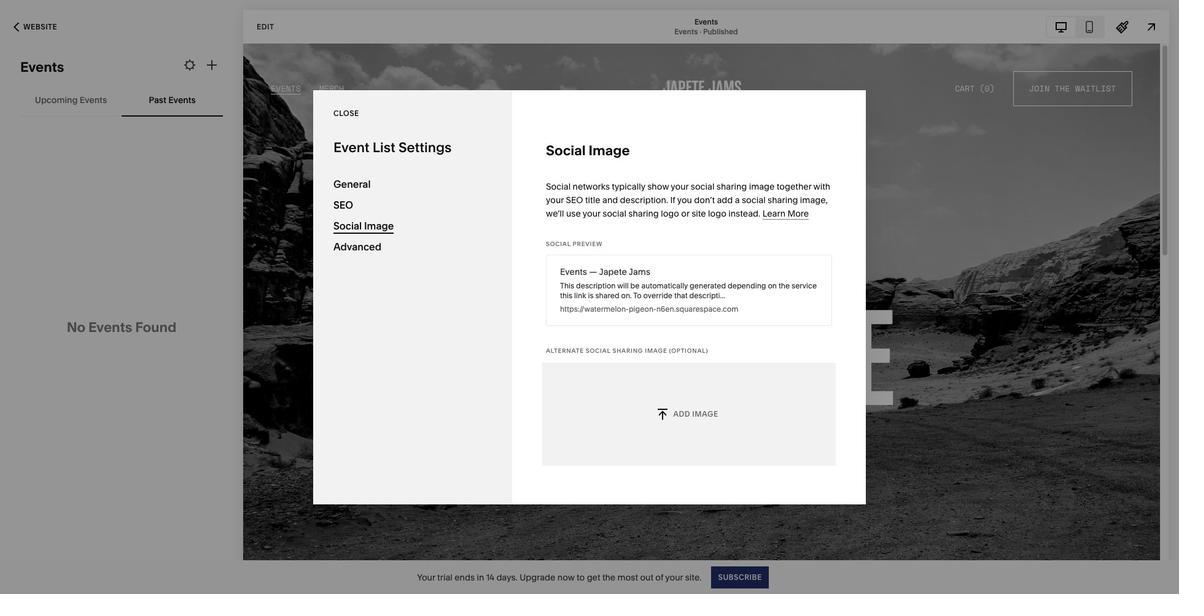 Task type: locate. For each thing, give the bounding box(es) containing it.
depending
[[728, 281, 766, 290]]

add
[[674, 410, 691, 419]]

0 horizontal spatial social
[[603, 208, 627, 219]]

image right add
[[693, 410, 719, 419]]

1 vertical spatial the
[[603, 572, 616, 583]]

seo up use
[[566, 194, 583, 206]]

seo inside social networks typically show your social sharing image together with your seo title and description. if you don't add a social sharing image, we'll use your social sharing logo or site logo instead.
[[566, 194, 583, 206]]

your
[[671, 181, 689, 192], [546, 194, 564, 206], [583, 208, 601, 219], [666, 572, 683, 583]]

out
[[640, 572, 654, 583]]

together
[[777, 181, 812, 192]]

sharing up a in the top right of the page
[[717, 181, 747, 192]]

the right get
[[603, 572, 616, 583]]

override
[[644, 291, 673, 300]]

2 vertical spatial social
[[603, 208, 627, 219]]

0 horizontal spatial seo
[[334, 199, 353, 211]]

networks
[[573, 181, 610, 192]]

this
[[560, 291, 573, 300]]

2 horizontal spatial sharing
[[768, 194, 798, 206]]

close
[[334, 109, 359, 118]]

show
[[648, 181, 669, 192]]

social
[[546, 142, 586, 159], [546, 181, 571, 192], [334, 220, 362, 232], [546, 241, 571, 247], [586, 347, 611, 354]]

1 horizontal spatial social
[[691, 181, 715, 192]]

seo down general at top
[[334, 199, 353, 211]]

image
[[589, 142, 630, 159], [364, 220, 394, 232], [645, 347, 668, 354], [693, 410, 719, 419]]

to
[[577, 572, 585, 583]]

social up advanced
[[334, 220, 362, 232]]

events inside past events button
[[169, 94, 196, 105]]

upcoming events button
[[24, 83, 118, 117]]

the
[[779, 281, 790, 290], [603, 572, 616, 583]]

upcoming
[[35, 94, 78, 105]]

logo down if
[[661, 208, 680, 219]]

1 horizontal spatial social image
[[546, 142, 630, 159]]

preview
[[573, 241, 603, 247]]

0 vertical spatial the
[[779, 281, 790, 290]]

in
[[477, 572, 484, 583]]

social image
[[546, 142, 630, 159], [334, 220, 394, 232]]

2 horizontal spatial social
[[742, 194, 766, 206]]

your down title
[[583, 208, 601, 219]]

sharing up learn more at the right of page
[[768, 194, 798, 206]]

1 horizontal spatial the
[[779, 281, 790, 290]]

social up we'll
[[546, 181, 571, 192]]

0 horizontal spatial sharing
[[629, 208, 659, 219]]

a
[[735, 194, 740, 206]]

1 vertical spatial tab list
[[20, 83, 223, 117]]

(optional)
[[669, 347, 709, 354]]

social image up advanced
[[334, 220, 394, 232]]

the right on at right
[[779, 281, 790, 290]]

dialog
[[313, 90, 866, 505]]

ends
[[455, 572, 475, 583]]

0 vertical spatial sharing
[[717, 181, 747, 192]]

social left the sharing at the bottom of the page
[[586, 347, 611, 354]]

1 vertical spatial social image
[[334, 220, 394, 232]]

social up don't
[[691, 181, 715, 192]]

past events button
[[125, 83, 219, 117]]

settings
[[399, 139, 452, 156]]

1 vertical spatial social
[[742, 194, 766, 206]]

events up this
[[560, 266, 587, 277]]

logo
[[661, 208, 680, 219], [708, 208, 727, 219]]

edit button
[[249, 15, 282, 38]]

seo
[[566, 194, 583, 206], [334, 199, 353, 211]]

shared
[[596, 291, 620, 300]]

alternate social sharing image (optional)
[[546, 347, 709, 354]]

image
[[749, 181, 775, 192]]

sharing
[[717, 181, 747, 192], [768, 194, 798, 206], [629, 208, 659, 219]]

sharing down description.
[[629, 208, 659, 219]]

add image
[[674, 410, 719, 419]]

and
[[603, 194, 618, 206]]

events right no
[[88, 319, 132, 336]]

0 horizontal spatial tab list
[[20, 83, 223, 117]]

your up you on the right of page
[[671, 181, 689, 192]]

now
[[558, 572, 575, 583]]

social
[[691, 181, 715, 192], [742, 194, 766, 206], [603, 208, 627, 219]]

social down and
[[603, 208, 627, 219]]

events
[[695, 17, 718, 26], [675, 27, 698, 36], [20, 59, 64, 76], [80, 94, 107, 105], [169, 94, 196, 105], [560, 266, 587, 277], [88, 319, 132, 336]]

1 vertical spatial sharing
[[768, 194, 798, 206]]

of
[[656, 572, 664, 583]]

0 horizontal spatial logo
[[661, 208, 680, 219]]

sharing
[[613, 347, 643, 354]]

be
[[631, 281, 640, 290]]

1 horizontal spatial seo
[[566, 194, 583, 206]]

event
[[334, 139, 370, 156]]

service
[[792, 281, 817, 290]]

0 horizontal spatial social image
[[334, 220, 394, 232]]

events right upcoming
[[80, 94, 107, 105]]

typically
[[612, 181, 646, 192]]

·
[[700, 27, 702, 36]]

events right past at the left of page
[[169, 94, 196, 105]]

social down image
[[742, 194, 766, 206]]

social image up networks
[[546, 142, 630, 159]]

1 horizontal spatial sharing
[[717, 181, 747, 192]]

jams
[[629, 266, 651, 277]]

that
[[675, 291, 688, 300]]

your
[[417, 572, 435, 583]]

events inside 'upcoming events' button
[[80, 94, 107, 105]]

14
[[486, 572, 495, 583]]

1 horizontal spatial logo
[[708, 208, 727, 219]]

logo down add
[[708, 208, 727, 219]]

days.
[[497, 572, 518, 583]]

tab list
[[1048, 17, 1104, 37], [20, 83, 223, 117]]

0 vertical spatial tab list
[[1048, 17, 1104, 37]]

image up advanced
[[364, 220, 394, 232]]



Task type: vqa. For each thing, say whether or not it's contained in the screenshot.
store
no



Task type: describe. For each thing, give the bounding box(es) containing it.
0 vertical spatial social
[[691, 181, 715, 192]]

close button
[[334, 103, 359, 125]]

general link
[[334, 174, 492, 194]]

learn more link
[[763, 208, 809, 220]]

edit
[[257, 22, 274, 31]]

events left ·
[[675, 27, 698, 36]]

image,
[[800, 194, 828, 206]]

is
[[588, 291, 594, 300]]

most
[[618, 572, 638, 583]]

website button
[[0, 14, 71, 41]]

image up networks
[[589, 142, 630, 159]]

tab list containing upcoming events
[[20, 83, 223, 117]]

your trial ends in 14 days. upgrade now to get the most out of your site.
[[417, 572, 702, 583]]

social up networks
[[546, 142, 586, 159]]

site.
[[686, 572, 702, 583]]

get
[[587, 572, 601, 583]]

your up we'll
[[546, 194, 564, 206]]

image inside button
[[693, 410, 719, 419]]

events up ·
[[695, 17, 718, 26]]

this
[[560, 281, 575, 290]]

we'll
[[546, 208, 564, 219]]

trial
[[438, 572, 453, 583]]

past
[[149, 94, 167, 105]]

japete
[[599, 266, 627, 277]]

will
[[618, 281, 629, 290]]

events up upcoming
[[20, 59, 64, 76]]

description
[[576, 281, 616, 290]]

title
[[586, 194, 601, 206]]

on
[[768, 281, 777, 290]]

past events
[[149, 94, 196, 105]]

website
[[23, 22, 57, 31]]

site
[[692, 208, 706, 219]]

social image link
[[334, 215, 492, 236]]

social left the preview
[[546, 241, 571, 247]]

1 logo from the left
[[661, 208, 680, 219]]

your right of
[[666, 572, 683, 583]]

to
[[634, 291, 642, 300]]

dialog containing event list settings
[[313, 90, 866, 505]]

event list settings
[[334, 139, 452, 156]]

published
[[703, 27, 738, 36]]

image right the sharing at the bottom of the page
[[645, 347, 668, 354]]

https://watermelon-
[[560, 304, 629, 314]]

add image button
[[543, 363, 836, 466]]

with
[[814, 181, 831, 192]]

don't
[[694, 194, 715, 206]]

upcoming events
[[35, 94, 107, 105]]

advanced link
[[334, 236, 492, 257]]

events events · published
[[675, 17, 738, 36]]

you
[[677, 194, 692, 206]]

learn
[[763, 208, 786, 219]]

social inside social networks typically show your social sharing image together with your seo title and description. if you don't add a social sharing image, we'll use your social sharing logo or site logo instead.
[[546, 181, 571, 192]]

pigeon-
[[629, 304, 657, 314]]

events inside events — japete jams this description will be automatically generated depending on the service this link is shared on. to override that descripti... https://watermelon-pigeon-n6en.squarespace.com
[[560, 266, 587, 277]]

more
[[788, 208, 809, 219]]

social image inside social image link
[[334, 220, 394, 232]]

no events found
[[67, 319, 177, 336]]

list
[[373, 139, 396, 156]]

0 vertical spatial social image
[[546, 142, 630, 159]]

1 horizontal spatial tab list
[[1048, 17, 1104, 37]]

seo link
[[334, 194, 492, 215]]

or
[[682, 208, 690, 219]]

the inside events — japete jams this description will be automatically generated depending on the service this link is shared on. to override that descripti... https://watermelon-pigeon-n6en.squarespace.com
[[779, 281, 790, 290]]

instead.
[[729, 208, 761, 219]]

add
[[717, 194, 733, 206]]

0 horizontal spatial the
[[603, 572, 616, 583]]

found
[[135, 319, 177, 336]]

link
[[575, 291, 586, 300]]

2 vertical spatial sharing
[[629, 208, 659, 219]]

events — japete jams this description will be automatically generated depending on the service this link is shared on. to override that descripti... https://watermelon-pigeon-n6en.squarespace.com
[[560, 266, 817, 314]]

alternate
[[546, 347, 584, 354]]

use
[[566, 208, 581, 219]]

if
[[671, 194, 676, 206]]

no
[[67, 319, 85, 336]]

learn more
[[763, 208, 809, 219]]

n6en.squarespace.com
[[657, 304, 739, 314]]

generated
[[690, 281, 726, 290]]

descripti...
[[690, 291, 725, 300]]

social networks typically show your social sharing image together with your seo title and description. if you don't add a social sharing image, we'll use your social sharing logo or site logo instead.
[[546, 181, 831, 219]]

on.
[[621, 291, 632, 300]]

general
[[334, 178, 371, 190]]

2 logo from the left
[[708, 208, 727, 219]]

description.
[[620, 194, 669, 206]]

upgrade
[[520, 572, 556, 583]]

advanced
[[334, 241, 382, 253]]

—
[[589, 266, 598, 277]]

automatically
[[642, 281, 688, 290]]

social preview
[[546, 241, 603, 247]]



